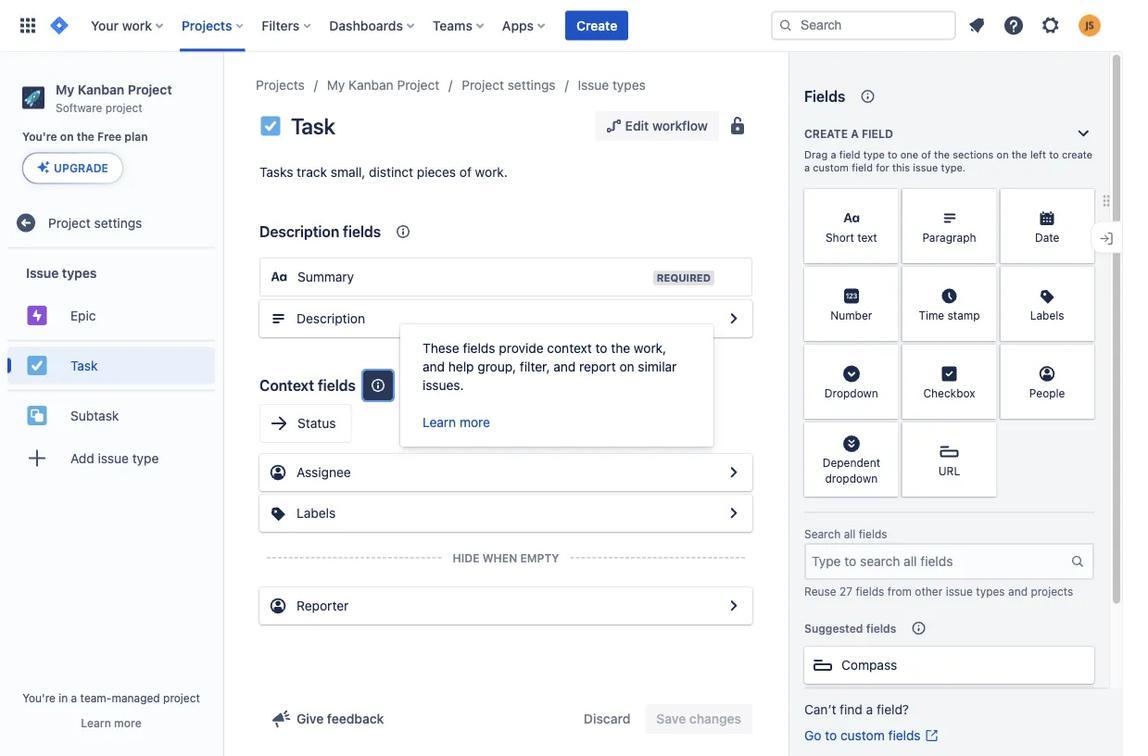 Task type: vqa. For each thing, say whether or not it's contained in the screenshot.
Help icon
yes



Task type: describe. For each thing, give the bounding box(es) containing it.
description fields
[[260, 223, 381, 241]]

jira software image
[[48, 14, 70, 37]]

this link will be opened in a new tab image
[[925, 729, 940, 744]]

project inside my kanban project software project
[[106, 101, 142, 114]]

project down teams popup button
[[462, 77, 504, 93]]

reuse
[[805, 585, 837, 598]]

jira software image
[[48, 14, 70, 37]]

add issue type image
[[26, 447, 48, 469]]

task link
[[7, 347, 215, 384]]

discard button
[[573, 705, 642, 734]]

my for my kanban project
[[327, 77, 345, 93]]

more information image for paragraph
[[973, 191, 995, 213]]

give feedback button
[[260, 705, 395, 734]]

subtask link
[[7, 397, 215, 434]]

edit workflow button
[[596, 111, 719, 141]]

teams button
[[427, 11, 491, 40]]

track
[[297, 165, 327, 180]]

a right in
[[71, 692, 77, 705]]

issues.
[[423, 378, 464, 393]]

compass button
[[805, 647, 1095, 684]]

Type to search all fields text field
[[807, 545, 1071, 579]]

assignee
[[297, 465, 351, 480]]

drag
[[805, 149, 828, 161]]

type inside drag a field type to one of the sections on the left to create a custom field for this issue type.
[[864, 149, 885, 161]]

description button
[[260, 300, 753, 337]]

0 horizontal spatial of
[[460, 165, 472, 180]]

labels for open field configuration image within "labels" button
[[297, 506, 336, 521]]

description for description fields
[[260, 223, 339, 241]]

issue for group containing issue types
[[26, 265, 59, 281]]

1 vertical spatial learn more
[[81, 717, 142, 730]]

help
[[449, 359, 474, 375]]

1 vertical spatial more information about the context fields image
[[367, 375, 389, 397]]

1 horizontal spatial settings
[[508, 77, 556, 93]]

types for issue types link
[[613, 77, 646, 93]]

description for description
[[297, 311, 365, 326]]

these fields provide context to the work, and help group, filter, and report on similar issues.
[[423, 341, 677, 393]]

kanban for my kanban project
[[349, 77, 394, 93]]

0 horizontal spatial on
[[60, 130, 74, 143]]

edit workflow
[[625, 118, 708, 134]]

time stamp
[[919, 309, 980, 322]]

create for create
[[577, 18, 618, 33]]

add issue type button
[[7, 440, 215, 477]]

notifications image
[[966, 14, 988, 37]]

my for my kanban project software project
[[56, 82, 74, 97]]

sidebar navigation image
[[202, 74, 243, 111]]

context
[[260, 377, 314, 394]]

context
[[547, 341, 592, 356]]

learn more button
[[81, 716, 142, 731]]

dashboards button
[[324, 11, 422, 40]]

all
[[844, 528, 856, 541]]

go to custom fields
[[805, 728, 921, 744]]

task inside 'group'
[[70, 358, 98, 373]]

assignee button
[[260, 454, 753, 491]]

projects
[[1031, 585, 1074, 598]]

a right drag
[[831, 149, 837, 161]]

when
[[483, 552, 518, 565]]

create button
[[566, 11, 629, 40]]

similar
[[638, 359, 677, 375]]

software
[[56, 101, 102, 114]]

1 horizontal spatial learn
[[423, 415, 456, 430]]

project down upgrade button
[[48, 215, 91, 230]]

managed
[[112, 692, 160, 705]]

filter,
[[520, 359, 550, 375]]

1 horizontal spatial issue types
[[578, 77, 646, 93]]

tasks
[[260, 165, 293, 180]]

field?
[[877, 702, 910, 718]]

fields up summary
[[343, 223, 381, 241]]

dashboards
[[329, 18, 403, 33]]

small,
[[331, 165, 366, 180]]

projects link
[[256, 74, 305, 96]]

you're for you're on the free plan
[[22, 130, 57, 143]]

task group
[[7, 340, 215, 390]]

more information image for labels
[[1071, 269, 1093, 291]]

apps button
[[497, 11, 553, 40]]

required
[[657, 272, 711, 284]]

1 vertical spatial custom
[[841, 728, 885, 744]]

add issue type
[[70, 451, 159, 466]]

a right "find"
[[867, 702, 874, 718]]

my kanban project
[[327, 77, 440, 93]]

dependent dropdown
[[823, 456, 881, 485]]

to inside the these fields provide context to the work, and help group, filter, and report on similar issues.
[[596, 341, 608, 356]]

short text
[[826, 231, 878, 244]]

you're in a team-managed project
[[22, 692, 200, 705]]

open field configuration image
[[723, 462, 745, 484]]

dependent
[[823, 456, 881, 469]]

more information image for checkbox
[[973, 347, 995, 369]]

group,
[[478, 359, 517, 375]]

on inside drag a field type to one of the sections on the left to create a custom field for this issue type.
[[997, 149, 1009, 161]]

project down primary 'element'
[[397, 77, 440, 93]]

0 horizontal spatial settings
[[94, 215, 142, 230]]

more information image for dropdown
[[875, 347, 897, 369]]

work
[[122, 18, 152, 33]]

go
[[805, 728, 822, 744]]

dropdown
[[826, 472, 878, 485]]

to up this
[[888, 149, 898, 161]]

and for reuse
[[1009, 585, 1028, 598]]

subtask
[[70, 408, 119, 423]]

project inside my kanban project software project
[[128, 82, 172, 97]]

fields left the more information about the suggested fields icon
[[867, 622, 897, 635]]

stamp
[[948, 309, 980, 322]]

0 vertical spatial project settings link
[[462, 74, 556, 96]]

sections
[[953, 149, 994, 161]]

short
[[826, 231, 855, 244]]

status
[[298, 416, 336, 431]]

1 horizontal spatial and
[[554, 359, 576, 375]]

the left free
[[77, 130, 94, 143]]

the up type.
[[935, 149, 950, 161]]

your work button
[[85, 11, 171, 40]]

feedback
[[327, 712, 384, 727]]

fields inside the these fields provide context to the work, and help group, filter, and report on similar issues.
[[463, 341, 496, 356]]

filters
[[262, 18, 300, 33]]

epic link
[[7, 297, 215, 334]]

free
[[97, 130, 122, 143]]

checkbox
[[924, 387, 976, 400]]

one
[[901, 149, 919, 161]]

dropdown
[[825, 387, 879, 400]]

reporter button
[[260, 588, 753, 625]]

open field configuration image for assignee
[[723, 503, 745, 525]]

a down more information about the fields icon in the right top of the page
[[851, 127, 859, 140]]

settings image
[[1040, 14, 1063, 37]]

learn more link
[[423, 415, 490, 430]]

field for create
[[862, 127, 894, 140]]

group containing issue types
[[7, 249, 215, 488]]

search image
[[779, 18, 794, 33]]



Task type: locate. For each thing, give the bounding box(es) containing it.
learn down the issues.
[[423, 415, 456, 430]]

distinct
[[369, 165, 414, 180]]

0 horizontal spatial project settings
[[48, 215, 142, 230]]

field down the create a field
[[840, 149, 861, 161]]

number
[[831, 309, 873, 322]]

fields right all
[[859, 528, 888, 541]]

go to custom fields link
[[805, 727, 940, 745]]

type inside button
[[132, 451, 159, 466]]

banner
[[0, 0, 1124, 52]]

0 vertical spatial create
[[577, 18, 618, 33]]

2 vertical spatial open field configuration image
[[723, 595, 745, 617]]

1 horizontal spatial issue
[[913, 162, 939, 174]]

fields up "status"
[[318, 377, 356, 394]]

on inside the these fields provide context to the work, and help group, filter, and report on similar issues.
[[620, 359, 635, 375]]

1 horizontal spatial types
[[613, 77, 646, 93]]

1 horizontal spatial my
[[327, 77, 345, 93]]

open field configuration image inside reporter "button"
[[723, 595, 745, 617]]

field for drag
[[840, 149, 861, 161]]

type up for at the top right of the page
[[864, 149, 885, 161]]

1 vertical spatial project settings
[[48, 215, 142, 230]]

projects up issue type icon
[[256, 77, 305, 93]]

types down type to search all fields text box
[[977, 585, 1006, 598]]

plan
[[125, 130, 148, 143]]

hide
[[453, 552, 480, 565]]

to up report
[[596, 341, 608, 356]]

types for group containing issue types
[[62, 265, 97, 281]]

1 vertical spatial more
[[114, 717, 142, 730]]

0 horizontal spatial more information about the context fields image
[[367, 375, 389, 397]]

1 horizontal spatial create
[[805, 127, 848, 140]]

a down drag
[[805, 162, 810, 174]]

more information about the context fields image left the issues.
[[367, 375, 389, 397]]

0 horizontal spatial types
[[62, 265, 97, 281]]

learn more down the issues.
[[423, 415, 490, 430]]

to right go
[[825, 728, 837, 744]]

for
[[876, 162, 890, 174]]

of right one
[[922, 149, 932, 161]]

issue
[[578, 77, 609, 93], [26, 265, 59, 281]]

people
[[1030, 387, 1066, 400]]

0 horizontal spatial kanban
[[78, 82, 124, 97]]

more inside button
[[114, 717, 142, 730]]

project settings link
[[462, 74, 556, 96], [7, 204, 215, 241]]

more information about the context fields image down distinct
[[392, 221, 415, 243]]

field up for at the top right of the page
[[862, 127, 894, 140]]

paragraph
[[923, 231, 977, 244]]

0 vertical spatial you're
[[22, 130, 57, 143]]

create
[[1063, 149, 1093, 161]]

1 vertical spatial task
[[70, 358, 98, 373]]

create for create a field
[[805, 127, 848, 140]]

of left the work.
[[460, 165, 472, 180]]

2 horizontal spatial and
[[1009, 585, 1028, 598]]

teams
[[433, 18, 473, 33]]

more information image
[[875, 191, 897, 213], [1071, 191, 1093, 213], [1071, 269, 1093, 291], [875, 347, 897, 369], [875, 425, 897, 447]]

can't
[[805, 702, 837, 718]]

upgrade button
[[23, 153, 122, 183]]

projects inside popup button
[[182, 18, 232, 33]]

my up software on the top left
[[56, 82, 74, 97]]

0 horizontal spatial projects
[[182, 18, 232, 33]]

0 vertical spatial custom
[[813, 162, 849, 174]]

1 horizontal spatial on
[[620, 359, 635, 375]]

1 horizontal spatial labels
[[1031, 309, 1065, 322]]

in
[[59, 692, 68, 705]]

projects for the projects popup button
[[182, 18, 232, 33]]

1 vertical spatial issue
[[26, 265, 59, 281]]

0 vertical spatial of
[[922, 149, 932, 161]]

1 vertical spatial project settings link
[[7, 204, 215, 241]]

kanban inside my kanban project software project
[[78, 82, 124, 97]]

0 horizontal spatial issue
[[98, 451, 129, 466]]

reuse 27 fields from other issue types and projects
[[805, 585, 1074, 598]]

description down summary
[[297, 311, 365, 326]]

types up edit
[[613, 77, 646, 93]]

more information image for dependent dropdown
[[875, 425, 897, 447]]

0 vertical spatial task
[[291, 113, 335, 139]]

tasks track small, distinct pieces of work.
[[260, 165, 508, 180]]

no restrictions image
[[727, 115, 749, 137]]

text
[[858, 231, 878, 244]]

issue
[[913, 162, 939, 174], [98, 451, 129, 466], [946, 585, 973, 598]]

27
[[840, 585, 853, 598]]

empty
[[521, 552, 560, 565]]

fields
[[343, 223, 381, 241], [463, 341, 496, 356], [318, 377, 356, 394], [859, 528, 888, 541], [856, 585, 885, 598], [867, 622, 897, 635], [889, 728, 921, 744]]

0 vertical spatial issue types
[[578, 77, 646, 93]]

work,
[[634, 341, 667, 356]]

1 horizontal spatial project settings
[[462, 77, 556, 93]]

my
[[327, 77, 345, 93], [56, 82, 74, 97]]

0 vertical spatial more
[[460, 415, 490, 430]]

issue inside button
[[98, 451, 129, 466]]

0 horizontal spatial labels
[[297, 506, 336, 521]]

you're
[[22, 130, 57, 143], [22, 692, 56, 705]]

1 vertical spatial project
[[163, 692, 200, 705]]

the
[[77, 130, 94, 143], [935, 149, 950, 161], [1012, 149, 1028, 161], [611, 341, 631, 356]]

issue types up edit
[[578, 77, 646, 93]]

0 horizontal spatial task
[[70, 358, 98, 373]]

search all fields
[[805, 528, 888, 541]]

more information image
[[973, 191, 995, 213], [875, 269, 897, 291], [973, 269, 995, 291], [973, 347, 995, 369], [1071, 347, 1093, 369]]

1 vertical spatial types
[[62, 265, 97, 281]]

issue for issue types link
[[578, 77, 609, 93]]

project settings link down upgrade
[[7, 204, 215, 241]]

your profile and settings image
[[1079, 14, 1101, 37]]

1 horizontal spatial task
[[291, 113, 335, 139]]

description up summary
[[260, 223, 339, 241]]

and down these
[[423, 359, 445, 375]]

labels down assignee
[[297, 506, 336, 521]]

field left for at the top right of the page
[[852, 162, 873, 174]]

3 open field configuration image from the top
[[723, 595, 745, 617]]

suggested fields
[[805, 622, 897, 635]]

add
[[70, 451, 94, 466]]

you're left in
[[22, 692, 56, 705]]

more down the issues.
[[460, 415, 490, 430]]

1 horizontal spatial learn more
[[423, 415, 490, 430]]

and for these
[[423, 359, 445, 375]]

create inside button
[[577, 18, 618, 33]]

learn more down you're in a team-managed project
[[81, 717, 142, 730]]

2 vertical spatial field
[[852, 162, 873, 174]]

Search field
[[771, 11, 957, 40]]

fields right 27 on the bottom of the page
[[856, 585, 885, 598]]

0 vertical spatial projects
[[182, 18, 232, 33]]

1 horizontal spatial project settings link
[[462, 74, 556, 96]]

my kanban project software project
[[56, 82, 172, 114]]

open field configuration image
[[723, 308, 745, 330], [723, 503, 745, 525], [723, 595, 745, 617]]

0 horizontal spatial type
[[132, 451, 159, 466]]

these
[[423, 341, 460, 356]]

filters button
[[256, 11, 318, 40]]

kanban up software on the top left
[[78, 82, 124, 97]]

my inside my kanban project software project
[[56, 82, 74, 97]]

issue down one
[[913, 162, 939, 174]]

custom down drag
[[813, 162, 849, 174]]

appswitcher icon image
[[17, 14, 39, 37]]

more information image for number
[[875, 269, 897, 291]]

you're for you're in a team-managed project
[[22, 692, 56, 705]]

project up plan
[[106, 101, 142, 114]]

1 horizontal spatial projects
[[256, 77, 305, 93]]

issue type icon image
[[260, 115, 282, 137]]

this
[[893, 162, 911, 174]]

types up epic
[[62, 265, 97, 281]]

reporter
[[297, 598, 349, 614]]

field
[[862, 127, 894, 140], [840, 149, 861, 161], [852, 162, 873, 174]]

context fields
[[260, 377, 356, 394]]

1 vertical spatial learn
[[81, 717, 111, 730]]

0 vertical spatial project settings
[[462, 77, 556, 93]]

project right managed
[[163, 692, 200, 705]]

0 vertical spatial types
[[613, 77, 646, 93]]

0 vertical spatial type
[[864, 149, 885, 161]]

1 horizontal spatial type
[[864, 149, 885, 161]]

search
[[805, 528, 841, 541]]

1 you're from the top
[[22, 130, 57, 143]]

1 horizontal spatial more
[[460, 415, 490, 430]]

to right left
[[1050, 149, 1060, 161]]

fields up group,
[[463, 341, 496, 356]]

on up upgrade button
[[60, 130, 74, 143]]

more information image for date
[[1071, 191, 1093, 213]]

issue types up epic
[[26, 265, 97, 281]]

my right projects link on the top left of the page
[[327, 77, 345, 93]]

labels button
[[260, 495, 753, 532]]

project settings down apps
[[462, 77, 556, 93]]

from
[[888, 585, 912, 598]]

primary element
[[11, 0, 771, 51]]

pieces
[[417, 165, 456, 180]]

2 vertical spatial issue
[[946, 585, 973, 598]]

settings down upgrade
[[94, 215, 142, 230]]

epic
[[70, 308, 96, 323]]

the inside the these fields provide context to the work, and help group, filter, and report on similar issues.
[[611, 341, 631, 356]]

drag a field type to one of the sections on the left to create a custom field for this issue type.
[[805, 149, 1093, 174]]

1 vertical spatial settings
[[94, 215, 142, 230]]

work.
[[475, 165, 508, 180]]

1 vertical spatial type
[[132, 451, 159, 466]]

0 vertical spatial field
[[862, 127, 894, 140]]

1 vertical spatial projects
[[256, 77, 305, 93]]

1 vertical spatial description
[[297, 311, 365, 326]]

0 vertical spatial description
[[260, 223, 339, 241]]

0 vertical spatial learn
[[423, 415, 456, 430]]

0 horizontal spatial learn more
[[81, 717, 142, 730]]

upgrade
[[54, 162, 108, 175]]

fields
[[805, 88, 846, 105]]

more information image for people
[[1071, 347, 1093, 369]]

team-
[[80, 692, 112, 705]]

report
[[580, 359, 616, 375]]

0 vertical spatial labels
[[1031, 309, 1065, 322]]

labels inside button
[[297, 506, 336, 521]]

issue types link
[[578, 74, 646, 96]]

fields left this link will be opened in a new tab icon
[[889, 728, 921, 744]]

2 you're from the top
[[22, 692, 56, 705]]

custom inside drag a field type to one of the sections on the left to create a custom field for this issue type.
[[813, 162, 849, 174]]

time
[[919, 309, 945, 322]]

kanban down 'dashboards' popup button
[[349, 77, 394, 93]]

labels for labels more information image
[[1031, 309, 1065, 322]]

1 vertical spatial field
[[840, 149, 861, 161]]

0 horizontal spatial issue types
[[26, 265, 97, 281]]

0 vertical spatial settings
[[508, 77, 556, 93]]

project
[[397, 77, 440, 93], [462, 77, 504, 93], [128, 82, 172, 97], [48, 215, 91, 230]]

type
[[864, 149, 885, 161], [132, 451, 159, 466]]

0 vertical spatial issue
[[578, 77, 609, 93]]

kanban for my kanban project software project
[[78, 82, 124, 97]]

0 horizontal spatial my
[[56, 82, 74, 97]]

open field configuration image inside "labels" button
[[723, 503, 745, 525]]

create a field
[[805, 127, 894, 140]]

2 vertical spatial types
[[977, 585, 1006, 598]]

you're on the free plan
[[22, 130, 148, 143]]

1 vertical spatial create
[[805, 127, 848, 140]]

date
[[1036, 231, 1060, 244]]

more information about the suggested fields image
[[908, 617, 930, 640]]

the left work,
[[611, 341, 631, 356]]

0 horizontal spatial project
[[106, 101, 142, 114]]

1 vertical spatial on
[[997, 149, 1009, 161]]

project settings down upgrade
[[48, 215, 142, 230]]

project
[[106, 101, 142, 114], [163, 692, 200, 705]]

issue down create button
[[578, 77, 609, 93]]

projects up sidebar navigation image
[[182, 18, 232, 33]]

0 vertical spatial more information about the context fields image
[[392, 221, 415, 243]]

1 vertical spatial you're
[[22, 692, 56, 705]]

0 horizontal spatial and
[[423, 359, 445, 375]]

labels down date
[[1031, 309, 1065, 322]]

type down subtask link
[[132, 451, 159, 466]]

1 vertical spatial issue types
[[26, 265, 97, 281]]

provide
[[499, 341, 544, 356]]

1 vertical spatial of
[[460, 165, 472, 180]]

1 horizontal spatial of
[[922, 149, 932, 161]]

projects for projects link on the top left of the page
[[256, 77, 305, 93]]

1 open field configuration image from the top
[[723, 308, 745, 330]]

on right sections
[[997, 149, 1009, 161]]

of
[[922, 149, 932, 161], [460, 165, 472, 180]]

you're up upgrade button
[[22, 130, 57, 143]]

task
[[291, 113, 335, 139], [70, 358, 98, 373]]

open field configuration image for summary
[[723, 308, 745, 330]]

task down epic
[[70, 358, 98, 373]]

create up issue types link
[[577, 18, 618, 33]]

your work
[[91, 18, 152, 33]]

1 horizontal spatial issue
[[578, 77, 609, 93]]

0 vertical spatial learn more
[[423, 415, 490, 430]]

task right issue type icon
[[291, 113, 335, 139]]

1 vertical spatial labels
[[297, 506, 336, 521]]

1 vertical spatial issue
[[98, 451, 129, 466]]

banner containing your work
[[0, 0, 1124, 52]]

0 vertical spatial open field configuration image
[[723, 308, 745, 330]]

learn inside button
[[81, 717, 111, 730]]

0 horizontal spatial create
[[577, 18, 618, 33]]

open field configuration image inside description button
[[723, 308, 745, 330]]

description inside description button
[[297, 311, 365, 326]]

issue inside drag a field type to one of the sections on the left to create a custom field for this issue type.
[[913, 162, 939, 174]]

hide when empty
[[453, 552, 560, 565]]

more information about the context fields image
[[392, 221, 415, 243], [367, 375, 389, 397]]

types
[[613, 77, 646, 93], [62, 265, 97, 281], [977, 585, 1006, 598]]

and down context
[[554, 359, 576, 375]]

0 vertical spatial on
[[60, 130, 74, 143]]

project up plan
[[128, 82, 172, 97]]

find
[[840, 702, 863, 718]]

more information about the fields image
[[857, 85, 879, 108]]

learn down team-
[[81, 717, 111, 730]]

learn more
[[423, 415, 490, 430], [81, 717, 142, 730]]

1 horizontal spatial more information about the context fields image
[[392, 221, 415, 243]]

2 open field configuration image from the top
[[723, 503, 745, 525]]

on right report
[[620, 359, 635, 375]]

more down managed
[[114, 717, 142, 730]]

of inside drag a field type to one of the sections on the left to create a custom field for this issue type.
[[922, 149, 932, 161]]

0 horizontal spatial project settings link
[[7, 204, 215, 241]]

compass
[[842, 658, 898, 673]]

2 vertical spatial on
[[620, 359, 635, 375]]

more information image for short text
[[875, 191, 897, 213]]

project settings link down apps
[[462, 74, 556, 96]]

can't find a field?
[[805, 702, 910, 718]]

0 horizontal spatial more
[[114, 717, 142, 730]]

issue right other
[[946, 585, 973, 598]]

2 horizontal spatial issue
[[946, 585, 973, 598]]

2 horizontal spatial types
[[977, 585, 1006, 598]]

settings down apps dropdown button
[[508, 77, 556, 93]]

0 vertical spatial project
[[106, 101, 142, 114]]

2 horizontal spatial on
[[997, 149, 1009, 161]]

discard
[[584, 712, 631, 727]]

types inside group
[[62, 265, 97, 281]]

the left left
[[1012, 149, 1028, 161]]

group
[[7, 249, 215, 488]]

workflow
[[653, 118, 708, 134]]

and left 'projects' at the right of page
[[1009, 585, 1028, 598]]

create up drag
[[805, 127, 848, 140]]

0 horizontal spatial issue
[[26, 265, 59, 281]]

url
[[939, 464, 961, 477]]

issue right add on the left bottom
[[98, 451, 129, 466]]

1 horizontal spatial project
[[163, 692, 200, 705]]

1 horizontal spatial kanban
[[349, 77, 394, 93]]

projects button
[[176, 11, 251, 40]]

custom down can't find a field?
[[841, 728, 885, 744]]

issue up epic link on the top left
[[26, 265, 59, 281]]

help image
[[1003, 14, 1025, 37]]

1 vertical spatial open field configuration image
[[723, 503, 745, 525]]

0 vertical spatial issue
[[913, 162, 939, 174]]

issue inside group
[[26, 265, 59, 281]]

more information image for time stamp
[[973, 269, 995, 291]]



